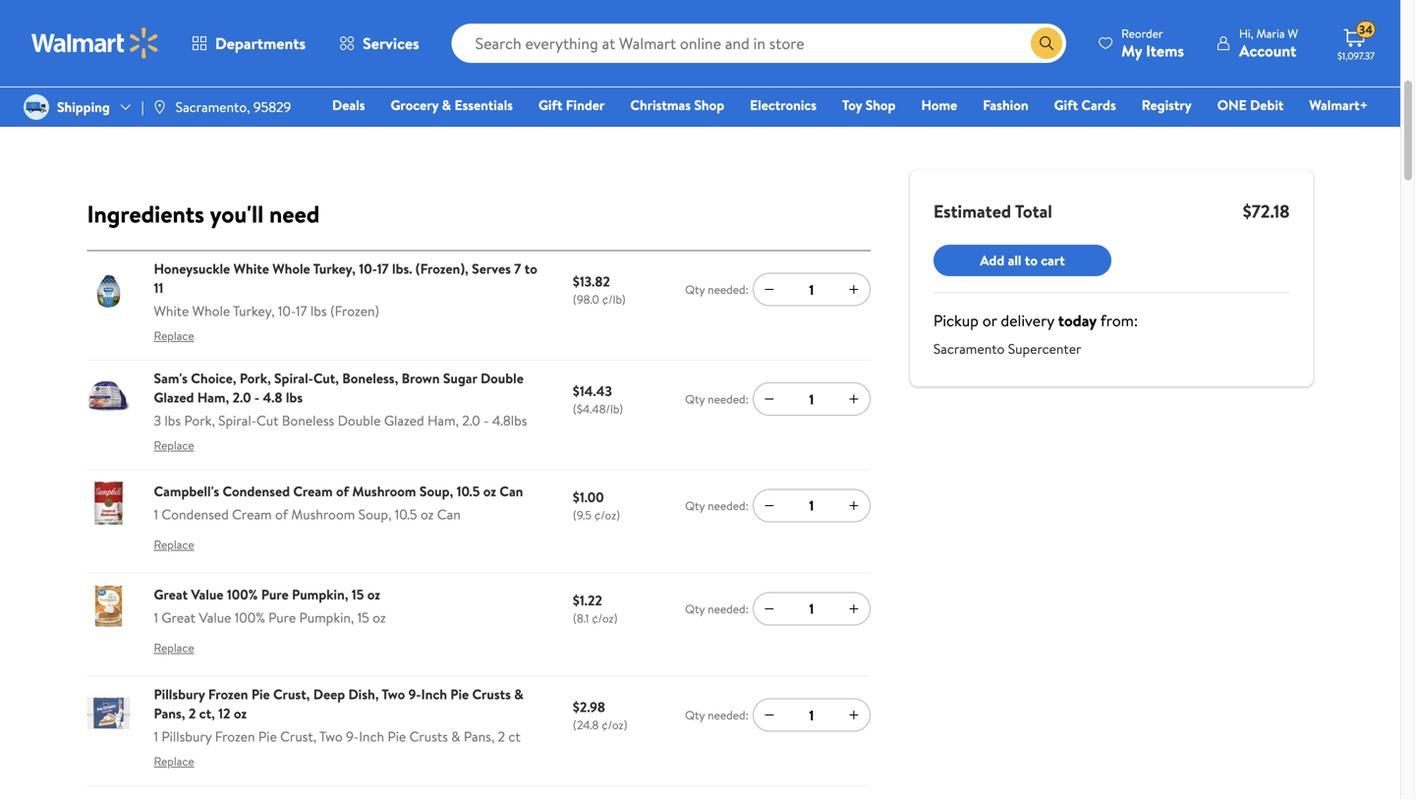 Task type: vqa. For each thing, say whether or not it's contained in the screenshot.
today
yes



Task type: describe. For each thing, give the bounding box(es) containing it.
electronics link
[[741, 94, 826, 115]]

1 vertical spatial &
[[514, 684, 524, 704]]

great value 100% pure pumpkin, 15 oz image
[[87, 585, 130, 628]]

boneless
[[282, 411, 334, 430]]

0 vertical spatial condensed
[[223, 482, 290, 501]]

0 horizontal spatial 2.0
[[232, 388, 251, 407]]

great value 100% pure pumpkin, 15 oz 1 great value 100% pure pumpkin, 15 oz
[[154, 585, 386, 627]]

campbell's condensed cream of mushroom soup, 10.5 oz can image
[[87, 482, 130, 525]]

1 vertical spatial 10-
[[278, 301, 296, 320]]

items
[[1146, 40, 1184, 61]]

qty needed: for $1.00
[[685, 497, 749, 514]]

1 vertical spatial cream
[[232, 505, 272, 524]]

1 vertical spatial crust,
[[280, 727, 317, 746]]

1 horizontal spatial 2
[[498, 727, 505, 746]]

prep time n/a
[[928, 45, 978, 93]]

deep
[[313, 684, 345, 704]]

registry
[[1142, 95, 1192, 114]]

¢/oz) for $1.22
[[592, 610, 618, 627]]

cards
[[1081, 95, 1116, 114]]

0 horizontal spatial double
[[338, 411, 381, 430]]

sacramento
[[933, 339, 1005, 358]]

1 vertical spatial 10.5
[[395, 505, 417, 524]]

0 vertical spatial value
[[191, 585, 224, 604]]

walmart+ link
[[1301, 94, 1377, 115]]

$1.22 (8.1 ¢/oz)
[[573, 591, 618, 627]]

needed: for $1.22
[[708, 600, 749, 617]]

debit
[[1250, 95, 1284, 114]]

estimated
[[933, 199, 1011, 224]]

1 vertical spatial 17
[[296, 301, 307, 320]]

1 vertical spatial 100%
[[235, 608, 265, 627]]

1 horizontal spatial of
[[336, 482, 349, 501]]

1 horizontal spatial soup,
[[420, 482, 453, 501]]

delivery
[[1001, 310, 1054, 331]]

dish,
[[348, 684, 379, 704]]

all
[[1008, 251, 1022, 270]]

($4.48/lb)
[[573, 400, 623, 417]]

ct
[[509, 727, 521, 746]]

gift cards link
[[1045, 94, 1125, 115]]

today
[[1058, 310, 1097, 331]]

reorder
[[1121, 25, 1163, 42]]

(9.5
[[573, 507, 592, 523]]

campbell's condensed cream of mushroom soup, 10.5 oz can 1 condensed cream of mushroom soup, 10.5 oz can
[[154, 482, 523, 524]]

decrease quantity great value 100% pure pumpkin, 15 oz-count, current quantity 1 image
[[761, 601, 777, 617]]

12
[[218, 704, 230, 723]]

decrease quantity honeysuckle white whole turkey, 10-17 lbs. (frozen), serves 7 to 11-count, current quantity 1 image
[[761, 282, 777, 297]]

gift finder link
[[530, 94, 614, 115]]

time for prep time n/a
[[955, 45, 978, 62]]

boneless,
[[342, 368, 398, 388]]

qty needed: for $1.22
[[685, 600, 749, 617]]

oz down 4.8lbs
[[483, 482, 496, 501]]

(8.1
[[573, 610, 589, 627]]

walmart+
[[1309, 95, 1368, 114]]

pickup or delivery today from: sacramento supercenter
[[933, 310, 1138, 358]]

0 horizontal spatial -
[[254, 388, 260, 407]]

sam's choice, pork, spiral-cut, boneless, brown sugar double glazed ham, 2.0 - 4.8 lbs 3 lbs pork, spiral-cut boneless double glazed ham, 2.0 - 4.8lbs
[[154, 368, 527, 430]]

1 vertical spatial pork,
[[184, 411, 215, 430]]

$14.43 ($4.48/lb)
[[573, 381, 623, 417]]

gift finder
[[539, 95, 605, 114]]

0 vertical spatial frozen
[[208, 684, 248, 704]]

1 vertical spatial frozen
[[215, 727, 255, 746]]

0 vertical spatial pumpkin,
[[292, 585, 348, 604]]

increase quantity pillsbury frozen pie crust, deep dish, two 9-inch pie crusts & pans, 2 ct, 12 oz-count, current quantity 1 image
[[846, 707, 862, 723]]

0 horizontal spatial can
[[437, 505, 461, 524]]

from:
[[1101, 310, 1138, 331]]

n/a for cook time n/a
[[1133, 60, 1166, 93]]

0 vertical spatial pans,
[[154, 704, 185, 723]]

0 vertical spatial 10.5
[[457, 482, 480, 501]]

pillsbury frozen pie crust, deep dish, two 9-inch pie crusts & pans, 2 ct, 12 oz 1 pillsbury frozen pie crust, two 9-inch pie crusts & pans, 2 ct
[[154, 684, 524, 746]]

qty for $1.22
[[685, 600, 705, 617]]

gift cards
[[1054, 95, 1116, 114]]

1 right decrease quantity great value 100% pure pumpkin, 15 oz-count, current quantity 1 image at the bottom of the page
[[809, 599, 814, 618]]

1 vertical spatial pans,
[[464, 727, 495, 746]]

1 horizontal spatial 9-
[[408, 684, 421, 704]]

ingredients you'll need
[[87, 197, 320, 230]]

0 vertical spatial turkey,
[[313, 259, 356, 278]]

toy
[[842, 95, 862, 114]]

$72.18
[[1243, 199, 1290, 224]]

1 vertical spatial pillsbury
[[162, 727, 212, 746]]

1 vertical spatial lbs
[[286, 388, 303, 407]]

registry link
[[1133, 94, 1201, 115]]

ingredients
[[87, 197, 204, 230]]

shop for toy shop
[[866, 95, 896, 114]]

1 horizontal spatial 17
[[377, 259, 389, 278]]

toy shop
[[842, 95, 896, 114]]

reorder my items
[[1121, 25, 1184, 61]]

one debit link
[[1209, 94, 1293, 115]]

$1.00
[[573, 488, 604, 507]]

1 vertical spatial great
[[162, 608, 196, 627]]

honeysuckle white whole turkey, 10-17 lbs. (frozen), serves 7 to 11 image
[[87, 266, 130, 309]]

oz down the campbell's condensed cream of mushroom soup, 10.5 oz can link
[[421, 505, 434, 524]]

sam's
[[154, 368, 188, 388]]

0 vertical spatial glazed
[[154, 388, 194, 407]]

search icon image
[[1039, 35, 1055, 51]]

1 vertical spatial spiral-
[[218, 411, 257, 430]]

oz up dish,
[[373, 608, 386, 627]]

1 horizontal spatial -
[[484, 411, 489, 430]]

replace button for white whole turkey, 10-17 lbs (frozen)
[[154, 320, 194, 352]]

0 vertical spatial 2
[[189, 704, 196, 723]]

replace for white whole turkey, 10-17 lbs (frozen)
[[154, 327, 194, 344]]

one debit
[[1217, 95, 1284, 114]]

$2.98 (24.8 ¢/oz)
[[573, 697, 628, 733]]

qty for $14.43
[[685, 391, 705, 407]]

decrease quantity pillsbury frozen pie crust, deep dish, two 9-inch pie crusts & pans, 2 ct, 12 oz-count, current quantity 1 image
[[761, 707, 777, 723]]

increase quantity sam's choice, pork, spiral-cut, boneless, brown sugar double glazed ham, 2.0 - 4.8 lbs-count, current quantity 1 image
[[846, 391, 862, 407]]

0 horizontal spatial inch
[[359, 727, 384, 746]]

4.8
[[263, 388, 283, 407]]

grocery & essentials
[[391, 95, 513, 114]]

to inside add all to cart button
[[1025, 251, 1038, 270]]

replace button for 1 condensed cream of mushroom soup, 10.5 oz can
[[154, 529, 194, 561]]

hi,
[[1239, 25, 1254, 42]]

0 vertical spatial great
[[154, 585, 188, 604]]

4.8lbs
[[492, 411, 527, 430]]

1 vertical spatial glazed
[[384, 411, 424, 430]]

deals link
[[323, 94, 374, 115]]

add all to cart button
[[933, 245, 1112, 276]]

time for cook time n/a
[[1162, 45, 1186, 62]]

1 vertical spatial 15
[[357, 608, 369, 627]]

1 horizontal spatial double
[[481, 368, 524, 388]]

christmas
[[630, 95, 691, 114]]

sacramento, 95829
[[176, 97, 291, 116]]

0 vertical spatial pork,
[[240, 368, 271, 388]]

honeysuckle white whole turkey, 10-17 lbs. (frozen), serves 7 to 11 link
[[154, 259, 537, 297]]

electronics
[[750, 95, 817, 114]]

1 horizontal spatial ham,
[[428, 411, 459, 430]]

replace button for 1 pillsbury frozen pie crust, two 9-inch pie crusts & pans, 2 ct
[[154, 746, 194, 777]]

account
[[1239, 40, 1297, 61]]

needed: for $1.00
[[708, 497, 749, 514]]

sacramento,
[[176, 97, 250, 116]]

cut,
[[313, 368, 339, 388]]

Walmart Site-Wide search field
[[452, 24, 1066, 63]]

1 vertical spatial crusts
[[409, 727, 448, 746]]

shop for christmas shop
[[694, 95, 724, 114]]

1 inside pillsbury frozen pie crust, deep dish, two 9-inch pie crusts & pans, 2 ct, 12 oz 1 pillsbury frozen pie crust, two 9-inch pie crusts & pans, 2 ct
[[154, 727, 158, 746]]

gift for gift finder
[[539, 95, 563, 114]]

1 horizontal spatial inch
[[421, 684, 447, 704]]

7
[[514, 259, 521, 278]]

cook
[[1133, 45, 1160, 62]]

0 vertical spatial two
[[382, 684, 405, 704]]

fashion link
[[974, 94, 1037, 115]]

departments
[[215, 32, 306, 54]]

replace for 1 great value 100% pure pumpkin, 15 oz
[[154, 639, 194, 656]]

or
[[983, 310, 997, 331]]

add
[[980, 251, 1005, 270]]

Search search field
[[452, 24, 1066, 63]]

honeysuckle white whole turkey, 10-17 lbs. (frozen), serves 7 to 11 white whole turkey, 10-17 lbs (frozen)
[[154, 259, 537, 320]]

0 vertical spatial 15
[[352, 585, 364, 604]]

hi, maria w account
[[1239, 25, 1298, 61]]

services button
[[322, 20, 436, 67]]

0 vertical spatial white
[[233, 259, 269, 278]]

95829
[[253, 97, 291, 116]]



Task type: locate. For each thing, give the bounding box(es) containing it.
prep
[[928, 45, 952, 62]]

2 vertical spatial ¢/oz)
[[602, 716, 628, 733]]

qty needed: left decrease quantity sam's choice, pork, spiral-cut, boneless, brown sugar double glazed ham, 2.0 - 4.8 lbs-count, current quantity 1 image
[[685, 391, 749, 407]]

supercenter
[[1008, 339, 1082, 358]]

 image for shipping
[[24, 94, 49, 120]]

add all to cart
[[980, 251, 1065, 270]]

to inside honeysuckle white whole turkey, 10-17 lbs. (frozen), serves 7 to 11 white whole turkey, 10-17 lbs (frozen)
[[525, 259, 537, 278]]

3 needed: from the top
[[708, 497, 749, 514]]

replace button for 3 lbs pork, spiral-cut boneless double glazed ham, 2.0 - 4.8lbs
[[154, 430, 194, 461]]

$2.98
[[573, 697, 605, 716]]

increase quantity honeysuckle white whole turkey, 10-17 lbs. (frozen), serves 7 to 11-count, current quantity 1 image
[[846, 282, 862, 297]]

pumpkin, down campbell's condensed cream of mushroom soup, 10.5 oz can 1 condensed cream of mushroom soup, 10.5 oz can
[[292, 585, 348, 604]]

0 horizontal spatial 9-
[[346, 727, 359, 746]]

1 vertical spatial pumpkin,
[[299, 608, 354, 627]]

two
[[382, 684, 405, 704], [319, 727, 343, 746]]

2 vertical spatial lbs
[[164, 411, 181, 430]]

essentials
[[454, 95, 513, 114]]

1 right decrease quantity sam's choice, pork, spiral-cut, boneless, brown sugar double glazed ham, 2.0 - 4.8 lbs-count, current quantity 1 image
[[809, 390, 814, 409]]

2 replace button from the top
[[154, 430, 194, 461]]

of
[[336, 482, 349, 501], [275, 505, 288, 524]]

1 horizontal spatial to
[[1025, 251, 1038, 270]]

soup,
[[420, 482, 453, 501], [358, 505, 391, 524]]

oz down campbell's condensed cream of mushroom soup, 10.5 oz can 1 condensed cream of mushroom soup, 10.5 oz can
[[367, 585, 380, 604]]

1 vertical spatial can
[[437, 505, 461, 524]]

¢/oz) for $1.00
[[594, 507, 620, 523]]

5 needed: from the top
[[708, 707, 749, 723]]

needed: for $2.98
[[708, 707, 749, 723]]

lbs right 3
[[164, 411, 181, 430]]

0 vertical spatial soup,
[[420, 482, 453, 501]]

1 horizontal spatial  image
[[152, 99, 168, 115]]

cart
[[1041, 251, 1065, 270]]

0 horizontal spatial crusts
[[409, 727, 448, 746]]

0 horizontal spatial 10.5
[[395, 505, 417, 524]]

¢/oz) inside $1.00 (9.5 ¢/oz)
[[594, 507, 620, 523]]

deals
[[332, 95, 365, 114]]

whole down honeysuckle
[[192, 301, 230, 320]]

time inside cook time n/a
[[1162, 45, 1186, 62]]

inch
[[421, 684, 447, 704], [359, 727, 384, 746]]

3
[[154, 411, 161, 430]]

oz inside pillsbury frozen pie crust, deep dish, two 9-inch pie crusts & pans, 2 ct, 12 oz 1 pillsbury frozen pie crust, two 9-inch pie crusts & pans, 2 ct
[[234, 704, 247, 723]]

1 vertical spatial 9-
[[346, 727, 359, 746]]

campbell's condensed cream of mushroom soup, 10.5 oz can link
[[154, 482, 523, 501]]

17 left (frozen)
[[296, 301, 307, 320]]

5 replace button from the top
[[154, 746, 194, 777]]

¢/oz) right (8.1
[[592, 610, 618, 627]]

$14.43
[[573, 381, 612, 400]]

0 horizontal spatial 10-
[[278, 301, 296, 320]]

qty needed: left decrease quantity pillsbury frozen pie crust, deep dish, two 9-inch pie crusts & pans, 2 ct, 12 oz-count, current quantity 1 icon
[[685, 707, 749, 723]]

cream up great value 100% pure pumpkin, 15 oz link
[[232, 505, 272, 524]]

shop right christmas
[[694, 95, 724, 114]]

turkey, up (frozen)
[[313, 259, 356, 278]]

need
[[269, 197, 320, 230]]

1 left increase quantity honeysuckle white whole turkey, 10-17 lbs. (frozen), serves 7 to 11-count, current quantity 1 image
[[809, 280, 814, 299]]

0 vertical spatial can
[[500, 482, 523, 501]]

9- right dish,
[[408, 684, 421, 704]]

2 qty from the top
[[685, 391, 705, 407]]

¢/oz) inside $1.22 (8.1 ¢/oz)
[[592, 610, 618, 627]]

qty left decrease quantity campbell's condensed cream of mushroom soup, 10.5 oz can-count, current quantity 1 icon
[[685, 497, 705, 514]]

0 vertical spatial lbs
[[310, 301, 327, 320]]

 image
[[24, 94, 49, 120], [152, 99, 168, 115]]

1 vertical spatial turkey,
[[233, 301, 275, 320]]

34
[[1359, 21, 1373, 38]]

& right grocery at the left top of page
[[442, 95, 451, 114]]

pans, left 'ct,'
[[154, 704, 185, 723]]

3 qty needed: from the top
[[685, 497, 749, 514]]

qty needed:
[[685, 281, 749, 298], [685, 391, 749, 407], [685, 497, 749, 514], [685, 600, 749, 617], [685, 707, 749, 723]]

of down sam's choice, pork, spiral-cut, boneless, brown sugar double glazed ham, 2.0 - 4.8 lbs 3 lbs pork, spiral-cut boneless double glazed ham, 2.0 - 4.8lbs on the left of the page
[[336, 482, 349, 501]]

(98.0
[[573, 291, 599, 307]]

decrease quantity sam's choice, pork, spiral-cut, boneless, brown sugar double glazed ham, 2.0 - 4.8 lbs-count, current quantity 1 image
[[761, 391, 777, 407]]

1 vertical spatial mushroom
[[291, 505, 355, 524]]

fashion
[[983, 95, 1029, 114]]

1 horizontal spatial spiral-
[[274, 368, 313, 388]]

qty needed: left decrease quantity great value 100% pure pumpkin, 15 oz-count, current quantity 1 image at the bottom of the page
[[685, 600, 749, 617]]

0 vertical spatial crust,
[[273, 684, 310, 704]]

1 n/a from the left
[[928, 60, 962, 93]]

0 vertical spatial whole
[[272, 259, 310, 278]]

crusts up ct
[[472, 684, 511, 704]]

replace
[[154, 327, 194, 344], [154, 437, 194, 453], [154, 536, 194, 553], [154, 639, 194, 656], [154, 753, 194, 769]]

white down the you'll
[[233, 259, 269, 278]]

0 horizontal spatial of
[[275, 505, 288, 524]]

pickup
[[933, 310, 979, 331]]

walmart image
[[31, 28, 159, 59]]

frozen down 12
[[215, 727, 255, 746]]

0 horizontal spatial ham,
[[197, 388, 229, 407]]

2 time from the left
[[1162, 45, 1186, 62]]

gift left cards
[[1054, 95, 1078, 114]]

$1,097.37
[[1338, 49, 1375, 62]]

qty needed: left decrease quantity honeysuckle white whole turkey, 10-17 lbs. (frozen), serves 7 to 11-count, current quantity 1 icon
[[685, 281, 749, 298]]

increase quantity great value 100% pure pumpkin, 15 oz-count, current quantity 1 image
[[846, 601, 862, 617]]

condensed right campbell's
[[223, 482, 290, 501]]

lbs inside honeysuckle white whole turkey, 10-17 lbs. (frozen), serves 7 to 11 white whole turkey, 10-17 lbs (frozen)
[[310, 301, 327, 320]]

& inside "link"
[[442, 95, 451, 114]]

w
[[1288, 25, 1298, 42]]

2 replace from the top
[[154, 437, 194, 453]]

qty
[[685, 281, 705, 298], [685, 391, 705, 407], [685, 497, 705, 514], [685, 600, 705, 617], [685, 707, 705, 723]]

2
[[189, 704, 196, 723], [498, 727, 505, 746]]

1 vertical spatial two
[[319, 727, 343, 746]]

qty needed: for $14.43
[[685, 391, 749, 407]]

crust, left deep
[[273, 684, 310, 704]]

4 replace from the top
[[154, 639, 194, 656]]

2 shop from the left
[[866, 95, 896, 114]]

3 replace from the top
[[154, 536, 194, 553]]

cream down boneless
[[293, 482, 333, 501]]

10.5
[[457, 482, 480, 501], [395, 505, 417, 524]]

0 horizontal spatial n/a
[[928, 60, 962, 93]]

to
[[1025, 251, 1038, 270], [525, 259, 537, 278]]

crust,
[[273, 684, 310, 704], [280, 727, 317, 746]]

0 horizontal spatial pork,
[[184, 411, 215, 430]]

great
[[154, 585, 188, 604], [162, 608, 196, 627]]

1 time from the left
[[955, 45, 978, 62]]

brown
[[402, 368, 440, 388]]

oz right 12
[[234, 704, 247, 723]]

17 left lbs.
[[377, 259, 389, 278]]

1 vertical spatial ¢/oz)
[[592, 610, 618, 627]]

¢/oz)
[[594, 507, 620, 523], [592, 610, 618, 627], [602, 716, 628, 733]]

1 down campbell's
[[154, 505, 158, 524]]

1 shop from the left
[[694, 95, 724, 114]]

0 horizontal spatial  image
[[24, 94, 49, 120]]

3 qty from the top
[[685, 497, 705, 514]]

0 horizontal spatial to
[[525, 259, 537, 278]]

needed: left decrease quantity honeysuckle white whole turkey, 10-17 lbs. (frozen), serves 7 to 11-count, current quantity 1 icon
[[708, 281, 749, 298]]

sugar
[[443, 368, 477, 388]]

to right all
[[1025, 251, 1038, 270]]

pans,
[[154, 704, 185, 723], [464, 727, 495, 746]]

pork, right choice,
[[240, 368, 271, 388]]

100%
[[227, 585, 258, 604], [235, 608, 265, 627]]

1 vertical spatial 2.0
[[462, 411, 480, 430]]

1 vertical spatial -
[[484, 411, 489, 430]]

2.0 left 4.8lbs
[[462, 411, 480, 430]]

2 left ct
[[498, 727, 505, 746]]

2 needed: from the top
[[708, 391, 749, 407]]

replace button
[[154, 320, 194, 352], [154, 430, 194, 461], [154, 529, 194, 561], [154, 633, 194, 664], [154, 746, 194, 777]]

to right the 7
[[525, 259, 537, 278]]

lbs.
[[392, 259, 412, 278]]

1 horizontal spatial lbs
[[286, 388, 303, 407]]

2.0 left 4.8 at left
[[232, 388, 251, 407]]

-
[[254, 388, 260, 407], [484, 411, 489, 430]]

1 horizontal spatial shop
[[866, 95, 896, 114]]

2 vertical spatial &
[[451, 727, 460, 746]]

0 horizontal spatial soup,
[[358, 505, 391, 524]]

cut
[[257, 411, 279, 430]]

n/a for prep time n/a
[[928, 60, 962, 93]]

time right cook
[[1162, 45, 1186, 62]]

serves
[[472, 259, 511, 278]]

1 qty needed: from the top
[[685, 281, 749, 298]]

1
[[809, 280, 814, 299], [809, 390, 814, 409], [809, 496, 814, 515], [154, 505, 158, 524], [809, 599, 814, 618], [154, 608, 158, 627], [809, 705, 814, 725], [154, 727, 158, 746]]

0 horizontal spatial 17
[[296, 301, 307, 320]]

double right sugar
[[481, 368, 524, 388]]

cook time n/a
[[1133, 45, 1186, 93]]

5 qty needed: from the top
[[685, 707, 749, 723]]

$13.82 (98.0 ¢/lb)
[[573, 272, 626, 307]]

choice,
[[191, 368, 236, 388]]

0 vertical spatial spiral-
[[274, 368, 313, 388]]

toy shop link
[[833, 94, 905, 115]]

1 vertical spatial white
[[154, 301, 189, 320]]

0 horizontal spatial two
[[319, 727, 343, 746]]

qty for $1.00
[[685, 497, 705, 514]]

you'll
[[210, 197, 264, 230]]

$13.82
[[573, 272, 610, 291]]

1 horizontal spatial white
[[233, 259, 269, 278]]

0 horizontal spatial cream
[[232, 505, 272, 524]]

needed: left decrease quantity sam's choice, pork, spiral-cut, boneless, brown sugar double glazed ham, 2.0 - 4.8 lbs-count, current quantity 1 image
[[708, 391, 749, 407]]

¢/oz) right (9.5
[[594, 507, 620, 523]]

10- left lbs.
[[359, 259, 377, 278]]

gift for gift cards
[[1054, 95, 1078, 114]]

shop right the toy
[[866, 95, 896, 114]]

 image for sacramento, 95829
[[152, 99, 168, 115]]

0 horizontal spatial turkey,
[[233, 301, 275, 320]]

1 horizontal spatial can
[[500, 482, 523, 501]]

needed: left decrease quantity pillsbury frozen pie crust, deep dish, two 9-inch pie crusts & pans, 2 ct, 12 oz-count, current quantity 1 icon
[[708, 707, 749, 723]]

1 right pillsbury frozen pie crust, deep dish, two 9-inch pie crusts & pans, 2 ct, 12 oz image
[[154, 727, 158, 746]]

lbs left (frozen)
[[310, 301, 327, 320]]

pork, right 3
[[184, 411, 215, 430]]

n/a inside cook time n/a
[[1133, 60, 1166, 93]]

replace button for 1 great value 100% pure pumpkin, 15 oz
[[154, 633, 194, 664]]

2 qty needed: from the top
[[685, 391, 749, 407]]

0 horizontal spatial white
[[154, 301, 189, 320]]

0 horizontal spatial whole
[[192, 301, 230, 320]]

1 horizontal spatial 10-
[[359, 259, 377, 278]]

¢/oz) for $2.98
[[602, 716, 628, 733]]

services
[[363, 32, 419, 54]]

honeysuckle
[[154, 259, 230, 278]]

15 down campbell's condensed cream of mushroom soup, 10.5 oz can 1 condensed cream of mushroom soup, 10.5 oz can
[[352, 585, 364, 604]]

pillsbury frozen pie crust, deep dish, two 9-inch pie crusts & pans, 2 ct, 12 oz image
[[87, 691, 130, 734]]

1 horizontal spatial pans,
[[464, 727, 495, 746]]

sam's choice, pork, spiral-cut, boneless, brown sugar double glazed ham, 2.0 - 4.8 lbs link
[[154, 368, 524, 407]]

0 horizontal spatial lbs
[[164, 411, 181, 430]]

spiral- down choice,
[[218, 411, 257, 430]]

1 vertical spatial soup,
[[358, 505, 391, 524]]

ham, down sugar
[[428, 411, 459, 430]]

double down sam's choice, pork, spiral-cut, boneless, brown sugar double glazed ham, 2.0 - 4.8 lbs link
[[338, 411, 381, 430]]

pillsbury left 12
[[154, 684, 205, 704]]

10- down honeysuckle white whole turkey, 10-17 lbs. (frozen), serves 7 to 11 link
[[278, 301, 296, 320]]

0 vertical spatial cream
[[293, 482, 333, 501]]

1 horizontal spatial gift
[[1054, 95, 1078, 114]]

2 left 'ct,'
[[189, 704, 196, 723]]

- left 4.8lbs
[[484, 411, 489, 430]]

pumpkin,
[[292, 585, 348, 604], [299, 608, 354, 627]]

1 gift from the left
[[539, 95, 563, 114]]

1 vertical spatial ham,
[[428, 411, 459, 430]]

11
[[154, 278, 163, 297]]

turkey, up choice,
[[233, 301, 275, 320]]

1 horizontal spatial turkey,
[[313, 259, 356, 278]]

1 vertical spatial of
[[275, 505, 288, 524]]

condensed down campbell's
[[162, 505, 229, 524]]

gift left finder
[[539, 95, 563, 114]]

pork,
[[240, 368, 271, 388], [184, 411, 215, 430]]

4 needed: from the top
[[708, 600, 749, 617]]

pumpkin, down great value 100% pure pumpkin, 15 oz link
[[299, 608, 354, 627]]

1 horizontal spatial glazed
[[384, 411, 424, 430]]

1 right great value 100% pure pumpkin, 15 oz image
[[154, 608, 158, 627]]

glazed down brown
[[384, 411, 424, 430]]

0 vertical spatial 100%
[[227, 585, 258, 604]]

maria
[[1256, 25, 1285, 42]]

9- down pillsbury frozen pie crust, deep dish, two 9-inch pie crusts & pans, 2 ct, 12 oz link
[[346, 727, 359, 746]]

1 right decrease quantity campbell's condensed cream of mushroom soup, 10.5 oz can-count, current quantity 1 icon
[[809, 496, 814, 515]]

increase quantity campbell's condensed cream of mushroom soup, 10.5 oz can-count, current quantity 1 image
[[846, 498, 862, 513]]

time inside prep time n/a
[[955, 45, 978, 62]]

white down 11
[[154, 301, 189, 320]]

pillsbury down 'ct,'
[[162, 727, 212, 746]]

17
[[377, 259, 389, 278], [296, 301, 307, 320]]

my
[[1121, 40, 1142, 61]]

whole down need at the top left of the page
[[272, 259, 310, 278]]

1 horizontal spatial n/a
[[1133, 60, 1166, 93]]

15 up dish,
[[357, 608, 369, 627]]

inch right dish,
[[421, 684, 447, 704]]

¢/oz) inside $2.98 (24.8 ¢/oz)
[[602, 716, 628, 733]]

0 vertical spatial double
[[481, 368, 524, 388]]

0 vertical spatial 10-
[[359, 259, 377, 278]]

0 vertical spatial 2.0
[[232, 388, 251, 407]]

1 vertical spatial pure
[[268, 608, 296, 627]]

qty left decrease quantity honeysuckle white whole turkey, 10-17 lbs. (frozen), serves 7 to 11-count, current quantity 1 icon
[[685, 281, 705, 298]]

two down pillsbury frozen pie crust, deep dish, two 9-inch pie crusts & pans, 2 ct, 12 oz link
[[319, 727, 343, 746]]

crusts left ct
[[409, 727, 448, 746]]

0 vertical spatial pillsbury
[[154, 684, 205, 704]]

1 needed: from the top
[[708, 281, 749, 298]]

spiral- up boneless
[[274, 368, 313, 388]]

inch down dish,
[[359, 727, 384, 746]]

5 replace from the top
[[154, 753, 194, 769]]

decrease quantity campbell's condensed cream of mushroom soup, 10.5 oz can-count, current quantity 1 image
[[761, 498, 777, 513]]

time
[[955, 45, 978, 62], [1162, 45, 1186, 62]]

needed: for $13.82
[[708, 281, 749, 298]]

qty for $2.98
[[685, 707, 705, 723]]

of down the campbell's condensed cream of mushroom soup, 10.5 oz can link
[[275, 505, 288, 524]]

pillsbury frozen pie crust, deep dish, two 9-inch pie crusts & pans, 2 ct, 12 oz link
[[154, 684, 524, 723]]

 image left shipping
[[24, 94, 49, 120]]

spiral-
[[274, 368, 313, 388], [218, 411, 257, 430]]

1 inside great value 100% pure pumpkin, 15 oz 1 great value 100% pure pumpkin, 15 oz
[[154, 608, 158, 627]]

4 replace button from the top
[[154, 633, 194, 664]]

5 qty from the top
[[685, 707, 705, 723]]

replace for 1 pillsbury frozen pie crust, two 9-inch pie crusts & pans, 2 ct
[[154, 753, 194, 769]]

one
[[1217, 95, 1247, 114]]

0 vertical spatial &
[[442, 95, 451, 114]]

0 horizontal spatial time
[[955, 45, 978, 62]]

 image right |
[[152, 99, 168, 115]]

qty left decrease quantity pillsbury frozen pie crust, deep dish, two 9-inch pie crusts & pans, 2 ct, 12 oz-count, current quantity 1 icon
[[685, 707, 705, 723]]

- left 4.8 at left
[[254, 388, 260, 407]]

n/a inside prep time n/a
[[928, 60, 962, 93]]

0 vertical spatial ¢/oz)
[[594, 507, 620, 523]]

pie
[[251, 684, 270, 704], [450, 684, 469, 704], [258, 727, 277, 746], [388, 727, 406, 746]]

ham, right sam's
[[197, 388, 229, 407]]

¢/oz) right (24.8
[[602, 716, 628, 733]]

0 horizontal spatial spiral-
[[218, 411, 257, 430]]

replace for 1 condensed cream of mushroom soup, 10.5 oz can
[[154, 536, 194, 553]]

2 gift from the left
[[1054, 95, 1078, 114]]

1 replace from the top
[[154, 327, 194, 344]]

lbs right 4.8 at left
[[286, 388, 303, 407]]

christmas shop link
[[621, 94, 733, 115]]

1 horizontal spatial crusts
[[472, 684, 511, 704]]

0 vertical spatial pure
[[261, 585, 289, 604]]

qty needed: for $2.98
[[685, 707, 749, 723]]

frozen down great value 100% pure pumpkin, 15 oz 1 great value 100% pure pumpkin, 15 oz
[[208, 684, 248, 704]]

4 qty from the top
[[685, 600, 705, 617]]

qty needed: left decrease quantity campbell's condensed cream of mushroom soup, 10.5 oz can-count, current quantity 1 icon
[[685, 497, 749, 514]]

0 vertical spatial 17
[[377, 259, 389, 278]]

& left ct
[[451, 727, 460, 746]]

two right dish,
[[382, 684, 405, 704]]

1 vertical spatial condensed
[[162, 505, 229, 524]]

0 vertical spatial crusts
[[472, 684, 511, 704]]

home link
[[912, 94, 966, 115]]

|
[[141, 97, 144, 116]]

1 left the increase quantity pillsbury frozen pie crust, deep dish, two 9-inch pie crusts & pans, 2 ct, 12 oz-count, current quantity 1 image
[[809, 705, 814, 725]]

1 qty from the top
[[685, 281, 705, 298]]

& up ct
[[514, 684, 524, 704]]

needed: left decrease quantity great value 100% pure pumpkin, 15 oz-count, current quantity 1 image at the bottom of the page
[[708, 600, 749, 617]]

(frozen)
[[330, 301, 379, 320]]

1 inside campbell's condensed cream of mushroom soup, 10.5 oz can 1 condensed cream of mushroom soup, 10.5 oz can
[[154, 505, 158, 524]]

glazed up 3
[[154, 388, 194, 407]]

grocery
[[391, 95, 439, 114]]

turkey,
[[313, 259, 356, 278], [233, 301, 275, 320]]

needed: for $14.43
[[708, 391, 749, 407]]

qty needed: for $13.82
[[685, 281, 749, 298]]

qty for $13.82
[[685, 281, 705, 298]]

pans, left ct
[[464, 727, 495, 746]]

qty left decrease quantity sam's choice, pork, spiral-cut, boneless, brown sugar double glazed ham, 2.0 - 4.8 lbs-count, current quantity 1 image
[[685, 391, 705, 407]]

0 vertical spatial mushroom
[[352, 482, 416, 501]]

sam's choice, pork, spiral-cut, boneless, brown sugar double glazed ham, 2.0 - 4.8 lbs image
[[87, 375, 130, 418]]

$1.00 (9.5 ¢/oz)
[[573, 488, 620, 523]]

qty left decrease quantity great value 100% pure pumpkin, 15 oz-count, current quantity 1 image at the bottom of the page
[[685, 600, 705, 617]]

1 horizontal spatial two
[[382, 684, 405, 704]]

time right prep
[[955, 45, 978, 62]]

replace for 3 lbs pork, spiral-cut boneless double glazed ham, 2.0 - 4.8lbs
[[154, 437, 194, 453]]

¢/lb)
[[602, 291, 626, 307]]

1 horizontal spatial pork,
[[240, 368, 271, 388]]

grocery & essentials link
[[382, 94, 522, 115]]

4 qty needed: from the top
[[685, 600, 749, 617]]

1 vertical spatial value
[[199, 608, 231, 627]]

needed: left decrease quantity campbell's condensed cream of mushroom soup, 10.5 oz can-count, current quantity 1 icon
[[708, 497, 749, 514]]

1 horizontal spatial 2.0
[[462, 411, 480, 430]]

crust, down pillsbury frozen pie crust, deep dish, two 9-inch pie crusts & pans, 2 ct, 12 oz link
[[280, 727, 317, 746]]

ct,
[[199, 704, 215, 723]]

1 replace button from the top
[[154, 320, 194, 352]]

shipping
[[57, 97, 110, 116]]

3 replace button from the top
[[154, 529, 194, 561]]

2 n/a from the left
[[1133, 60, 1166, 93]]

great value 100% pure pumpkin, 15 oz link
[[154, 585, 380, 604]]



